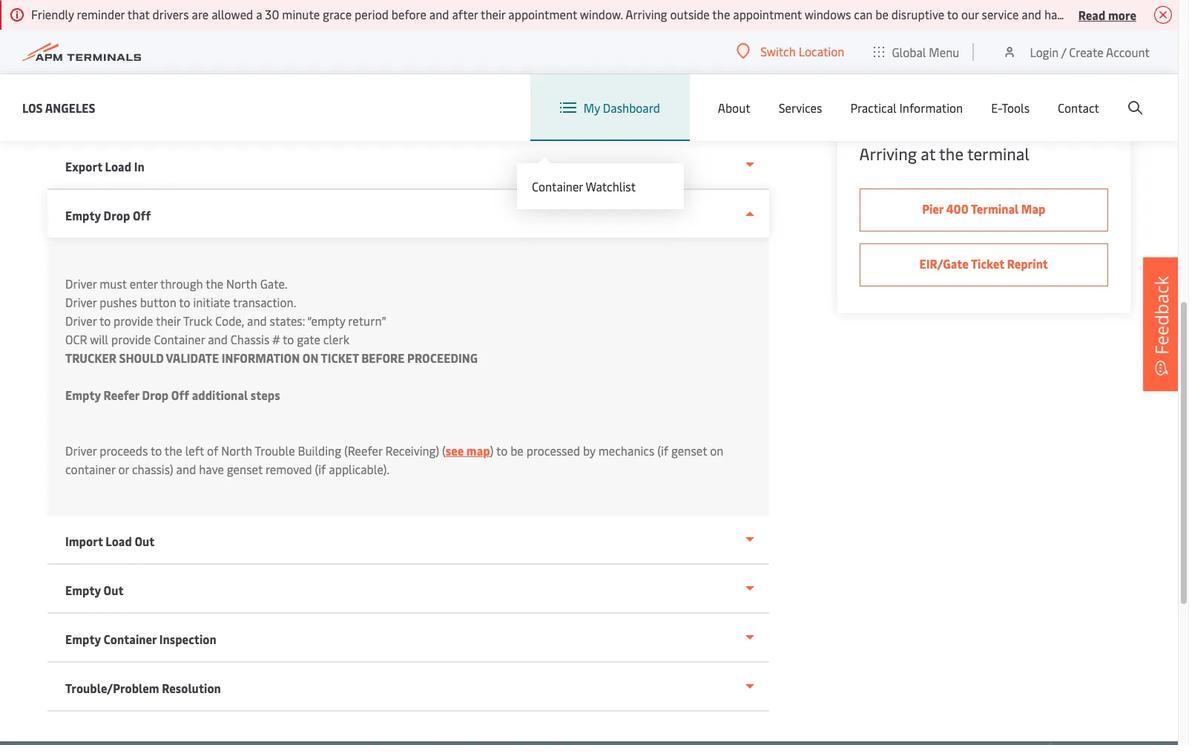 Task type: describe. For each thing, give the bounding box(es) containing it.
login / create account link
[[1003, 30, 1151, 73]]

empty reefer drop off additional steps
[[65, 387, 280, 403]]

friendly
[[31, 6, 74, 22]]

load for export
[[105, 158, 131, 174]]

that
[[127, 6, 150, 22]]

and left 'after'
[[430, 6, 449, 22]]

los angeles
[[22, 99, 95, 115]]

reprint
[[1008, 255, 1049, 272]]

are
[[192, 6, 209, 22]]

tools
[[1002, 99, 1030, 116]]

read more button
[[1079, 5, 1137, 24]]

empty for empty container inspection
[[65, 631, 101, 647]]

empty drop off button
[[48, 190, 770, 238]]

eir/gate ticket reprint link
[[860, 243, 1109, 287]]

practical information button
[[851, 74, 964, 141]]

transaction.
[[233, 294, 296, 310]]

information
[[222, 350, 300, 366]]

trouble/problem resolution
[[65, 680, 221, 696]]

pushes
[[100, 294, 137, 310]]

removed
[[266, 461, 312, 477]]

can
[[855, 6, 873, 22]]

)
[[490, 442, 494, 459]]

about
[[718, 99, 751, 116]]

container watchlist
[[532, 178, 636, 194]]

truck
[[183, 312, 212, 329]]

login
[[1031, 43, 1060, 60]]

driver must enter through the north gate. driver pushes button to initiate transaction. driver to provide their truck code, and states: "empty return" ocr will provide container and chassis # to gate clerk trucker should validate information on ticket before proceeding
[[65, 275, 478, 366]]

eir/gate ticket reprint
[[920, 255, 1049, 272]]

0 vertical spatial container
[[532, 178, 583, 194]]

information
[[900, 99, 964, 116]]

0 vertical spatial provide
[[114, 312, 153, 329]]

import load out button
[[48, 516, 770, 565]]

trouble/problem
[[65, 680, 159, 696]]

gate
[[297, 331, 321, 347]]

"empty
[[307, 312, 346, 329]]

reminder
[[77, 6, 125, 22]]

empty out button
[[48, 565, 770, 614]]

and inside ) to be processed by mechanics (if genset on container or chassis) and have genset removed (if applicable).
[[176, 461, 196, 477]]

login / create account
[[1031, 43, 1151, 60]]

left
[[185, 442, 204, 459]]

1 vertical spatial provide
[[111, 331, 151, 347]]

1 horizontal spatial drop
[[142, 387, 169, 403]]

container inside driver must enter through the north gate. driver pushes button to initiate transaction. driver to provide their truck code, and states: "empty return" ocr will provide container and chassis # to gate clerk trucker should validate information on ticket before proceeding
[[154, 331, 205, 347]]

3 driver from the top
[[65, 312, 97, 329]]

ticket
[[972, 255, 1005, 272]]

the left left
[[165, 442, 182, 459]]

arriving at the terminal
[[860, 143, 1030, 165]]

services
[[779, 99, 823, 116]]

more
[[1109, 6, 1137, 23]]

before
[[362, 350, 405, 366]]

steps
[[251, 387, 280, 403]]

#
[[273, 331, 280, 347]]

their inside driver must enter through the north gate. driver pushes button to initiate transaction. driver to provide their truck code, and states: "empty return" ocr will provide container and chassis # to gate clerk trucker should validate information on ticket before proceeding
[[156, 312, 181, 329]]

see
[[446, 442, 464, 459]]

empty drop off
[[65, 207, 151, 223]]

practical information
[[851, 99, 964, 116]]

through
[[160, 275, 203, 292]]

outside
[[671, 6, 710, 22]]

see map link
[[446, 442, 490, 459]]

reefer
[[104, 387, 140, 403]]

ticket
[[321, 350, 359, 366]]

0 horizontal spatial genset
[[227, 461, 263, 477]]

negative
[[1073, 6, 1118, 22]]

read more
[[1079, 6, 1137, 23]]

processed
[[527, 442, 581, 459]]

and right the service
[[1022, 6, 1042, 22]]

container
[[65, 461, 115, 477]]

terminal
[[972, 200, 1019, 217]]

empty for empty drop off
[[65, 207, 101, 223]]

import load out
[[65, 533, 155, 549]]

map
[[467, 442, 490, 459]]

menu
[[930, 43, 960, 60]]

chassis)
[[132, 461, 173, 477]]

applicable).
[[329, 461, 390, 477]]

to right #
[[283, 331, 294, 347]]

0 horizontal spatial (if
[[315, 461, 326, 477]]

chassis
[[231, 331, 270, 347]]

my dashboard
[[584, 99, 660, 116]]

map
[[1022, 200, 1046, 217]]

minute
[[282, 6, 320, 22]]

services button
[[779, 74, 823, 141]]

to inside ) to be processed by mechanics (if genset on container or chassis) and have genset removed (if applicable).
[[497, 442, 508, 459]]

contact
[[1058, 99, 1100, 116]]

1 horizontal spatial arriving
[[860, 143, 917, 165]]

the right at
[[940, 143, 964, 165]]

our
[[962, 6, 980, 22]]

switch location
[[761, 43, 845, 59]]

my
[[584, 99, 600, 116]]

additional
[[192, 387, 248, 403]]

impacts
[[1121, 6, 1163, 22]]

switch
[[761, 43, 796, 59]]

0 vertical spatial be
[[876, 6, 889, 22]]



Task type: vqa. For each thing, say whether or not it's contained in the screenshot.
top has
no



Task type: locate. For each thing, give the bounding box(es) containing it.
0 vertical spatial off
[[133, 207, 151, 223]]

contact button
[[1058, 74, 1100, 141]]

provide down pushes
[[114, 312, 153, 329]]

2 driver from the top
[[65, 294, 97, 310]]

window.
[[580, 6, 623, 22]]

and down the code,
[[208, 331, 228, 347]]

appointment
[[509, 6, 578, 22], [734, 6, 802, 22]]

be right )
[[511, 442, 524, 459]]

close alert image
[[1155, 6, 1173, 24]]

1 vertical spatial have
[[199, 461, 224, 477]]

on
[[1166, 6, 1180, 22], [710, 442, 724, 459]]

container up validate
[[154, 331, 205, 347]]

location
[[799, 43, 845, 59]]

allowed
[[212, 6, 253, 22]]

genset right mechanics
[[672, 442, 708, 459]]

after
[[452, 6, 478, 22]]

2 vertical spatial container
[[104, 631, 157, 647]]

trouble
[[255, 442, 295, 459]]

(if down building
[[315, 461, 326, 477]]

trucker
[[65, 350, 116, 366]]

to up the chassis)
[[151, 442, 162, 459]]

0 horizontal spatial their
[[156, 312, 181, 329]]

initiate
[[193, 294, 230, 310]]

to down the through
[[179, 294, 190, 310]]

states:
[[270, 312, 305, 329]]

1 empty from the top
[[65, 207, 101, 223]]

1 horizontal spatial appointment
[[734, 6, 802, 22]]

0 vertical spatial load
[[105, 158, 131, 174]]

1 horizontal spatial out
[[135, 533, 155, 549]]

2 empty from the top
[[65, 387, 101, 403]]

0 vertical spatial out
[[135, 533, 155, 549]]

be right can
[[876, 6, 889, 22]]

0 vertical spatial genset
[[672, 442, 708, 459]]

1 horizontal spatial on
[[1166, 6, 1180, 22]]

empty down export
[[65, 207, 101, 223]]

0 vertical spatial (if
[[658, 442, 669, 459]]

pier 400 terminal map
[[923, 200, 1046, 217]]

be
[[876, 6, 889, 22], [511, 442, 524, 459]]

on inside ) to be processed by mechanics (if genset on container or chassis) and have genset removed (if applicable).
[[710, 442, 724, 459]]

0 horizontal spatial be
[[511, 442, 524, 459]]

out inside dropdown button
[[135, 533, 155, 549]]

empty down trucker
[[65, 387, 101, 403]]

0 vertical spatial on
[[1166, 6, 1180, 22]]

code,
[[215, 312, 244, 329]]

empty inside empty drop off element
[[65, 387, 101, 403]]

on
[[303, 350, 319, 366]]

1 vertical spatial be
[[511, 442, 524, 459]]

off inside dropdown button
[[133, 207, 151, 223]]

global menu button
[[860, 29, 975, 74]]

mechanics
[[599, 442, 655, 459]]

empty inside empty drop off dropdown button
[[65, 207, 101, 223]]

0 horizontal spatial out
[[104, 582, 124, 598]]

appointment up switch
[[734, 6, 802, 22]]

grace
[[323, 6, 352, 22]]

1 horizontal spatial off
[[171, 387, 189, 403]]

0 horizontal spatial arriving
[[626, 6, 668, 22]]

load left 'in'
[[105, 158, 131, 174]]

building
[[298, 442, 341, 459]]

drop
[[104, 207, 130, 223], [142, 387, 169, 403]]

export load in button
[[48, 141, 770, 190]]

container
[[532, 178, 583, 194], [154, 331, 205, 347], [104, 631, 157, 647]]

4 driver from the top
[[65, 442, 97, 459]]

e-tools
[[992, 99, 1030, 116]]

out right the import
[[135, 533, 155, 549]]

container inside empty container inspection dropdown button
[[104, 631, 157, 647]]

1 appointment from the left
[[509, 6, 578, 22]]

driver proceeds to the left of north trouble building (reefer receiving) ( see map
[[65, 442, 490, 459]]

0 vertical spatial drop
[[104, 207, 130, 223]]

off down validate
[[171, 387, 189, 403]]

4 empty from the top
[[65, 631, 101, 647]]

1 vertical spatial on
[[710, 442, 724, 459]]

to left our
[[948, 6, 959, 22]]

0 horizontal spatial have
[[199, 461, 224, 477]]

north up transaction.
[[226, 275, 257, 292]]

and
[[430, 6, 449, 22], [1022, 6, 1042, 22], [247, 312, 267, 329], [208, 331, 228, 347], [176, 461, 196, 477]]

drop inside dropdown button
[[104, 207, 130, 223]]

and down left
[[176, 461, 196, 477]]

export
[[65, 158, 102, 174]]

out down import load out
[[104, 582, 124, 598]]

) to be processed by mechanics (if genset on container or chassis) and have genset removed (if applicable).
[[65, 442, 724, 477]]

driver left must
[[65, 275, 97, 292]]

driver left pushes
[[65, 294, 97, 310]]

1 vertical spatial container
[[154, 331, 205, 347]]

load inside dropdown button
[[106, 533, 132, 549]]

/
[[1062, 43, 1067, 60]]

genset down trouble
[[227, 461, 263, 477]]

los angeles link
[[22, 98, 95, 117]]

about button
[[718, 74, 751, 141]]

0 vertical spatial north
[[226, 275, 257, 292]]

pier
[[923, 200, 944, 217]]

1 horizontal spatial be
[[876, 6, 889, 22]]

button
[[140, 294, 176, 310]]

empty container inspection
[[65, 631, 217, 647]]

clerk
[[323, 331, 350, 347]]

to up will
[[99, 312, 111, 329]]

container left watchlist
[[532, 178, 583, 194]]

1 horizontal spatial genset
[[672, 442, 708, 459]]

export load in
[[65, 158, 145, 174]]

1 vertical spatial arriving
[[860, 143, 917, 165]]

to right )
[[497, 442, 508, 459]]

out inside dropdown button
[[104, 582, 124, 598]]

inspection
[[159, 631, 217, 647]]

the inside driver must enter through the north gate. driver pushes button to initiate transaction. driver to provide their truck code, and states: "empty return" ocr will provide container and chassis # to gate clerk trucker should validate information on ticket before proceeding
[[206, 275, 224, 292]]

1 vertical spatial load
[[106, 533, 132, 549]]

1 horizontal spatial (if
[[658, 442, 669, 459]]

off
[[133, 207, 151, 223], [171, 387, 189, 403]]

0 horizontal spatial appointment
[[509, 6, 578, 22]]

have down the of
[[199, 461, 224, 477]]

feedback button
[[1144, 257, 1181, 391]]

0 vertical spatial arriving
[[626, 6, 668, 22]]

off down 'in'
[[133, 207, 151, 223]]

0 horizontal spatial drop
[[104, 207, 130, 223]]

provide up the should
[[111, 331, 151, 347]]

north right the of
[[221, 442, 252, 459]]

empty down the import
[[65, 582, 101, 598]]

0 vertical spatial their
[[481, 6, 506, 22]]

empty container inspection button
[[48, 614, 770, 663]]

will
[[90, 331, 109, 347]]

and up chassis
[[247, 312, 267, 329]]

of
[[207, 442, 218, 459]]

empty drop off element
[[48, 238, 770, 516]]

receiving)
[[386, 442, 440, 459]]

load inside dropdown button
[[105, 158, 131, 174]]

watchlist
[[586, 178, 636, 194]]

container watchlist link
[[532, 178, 640, 194]]

1 vertical spatial drop
[[142, 387, 169, 403]]

by
[[583, 442, 596, 459]]

drop right reefer
[[142, 387, 169, 403]]

return"
[[348, 312, 387, 329]]

0 horizontal spatial off
[[133, 207, 151, 223]]

(if right mechanics
[[658, 442, 669, 459]]

dr
[[1183, 6, 1190, 22]]

(reefer
[[344, 442, 383, 459]]

pier 400 terminal map link
[[860, 189, 1109, 232]]

or
[[118, 461, 129, 477]]

empty down empty out
[[65, 631, 101, 647]]

the up initiate
[[206, 275, 224, 292]]

arriving left at
[[860, 143, 917, 165]]

1 vertical spatial genset
[[227, 461, 263, 477]]

genset
[[672, 442, 708, 459], [227, 461, 263, 477]]

e-
[[992, 99, 1002, 116]]

1 driver from the top
[[65, 275, 97, 292]]

to
[[948, 6, 959, 22], [179, 294, 190, 310], [99, 312, 111, 329], [283, 331, 294, 347], [151, 442, 162, 459], [497, 442, 508, 459]]

before
[[392, 6, 427, 22]]

0 vertical spatial have
[[1045, 6, 1070, 22]]

drivers
[[153, 6, 189, 22]]

(
[[442, 442, 446, 459]]

be inside ) to be processed by mechanics (if genset on container or chassis) and have genset removed (if applicable).
[[511, 442, 524, 459]]

in
[[134, 158, 145, 174]]

1 horizontal spatial their
[[481, 6, 506, 22]]

1 vertical spatial their
[[156, 312, 181, 329]]

container up trouble/problem resolution
[[104, 631, 157, 647]]

have left read
[[1045, 6, 1070, 22]]

have inside ) to be processed by mechanics (if genset on container or chassis) and have genset removed (if applicable).
[[199, 461, 224, 477]]

empty for empty out
[[65, 582, 101, 598]]

empty for empty reefer drop off additional steps
[[65, 387, 101, 403]]

1 vertical spatial north
[[221, 442, 252, 459]]

empty inside empty out dropdown button
[[65, 582, 101, 598]]

north inside driver must enter through the north gate. driver pushes button to initiate transaction. driver to provide their truck code, and states: "empty return" ocr will provide container and chassis # to gate clerk trucker should validate information on ticket before proceeding
[[226, 275, 257, 292]]

create
[[1070, 43, 1104, 60]]

terminal
[[968, 143, 1030, 165]]

the right "outside"
[[713, 6, 731, 22]]

period
[[355, 6, 389, 22]]

empty out
[[65, 582, 124, 598]]

trouble/problem resolution button
[[48, 663, 770, 712]]

driver up 'ocr'
[[65, 312, 97, 329]]

e-tools button
[[992, 74, 1030, 141]]

their right 'after'
[[481, 6, 506, 22]]

1 vertical spatial off
[[171, 387, 189, 403]]

2 appointment from the left
[[734, 6, 802, 22]]

resolution
[[162, 680, 221, 696]]

driver up container
[[65, 442, 97, 459]]

drop down export load in
[[104, 207, 130, 223]]

empty inside empty container inspection dropdown button
[[65, 631, 101, 647]]

1 vertical spatial out
[[104, 582, 124, 598]]

1 vertical spatial (if
[[315, 461, 326, 477]]

load right the import
[[106, 533, 132, 549]]

3 empty from the top
[[65, 582, 101, 598]]

load for import
[[106, 533, 132, 549]]

switch location button
[[737, 43, 845, 59]]

0 horizontal spatial on
[[710, 442, 724, 459]]

arriving left "outside"
[[626, 6, 668, 22]]

their down button
[[156, 312, 181, 329]]

import
[[65, 533, 103, 549]]

1 horizontal spatial have
[[1045, 6, 1070, 22]]

global menu
[[893, 43, 960, 60]]

enter
[[130, 275, 158, 292]]

must
[[100, 275, 127, 292]]

appointment left window.
[[509, 6, 578, 22]]



